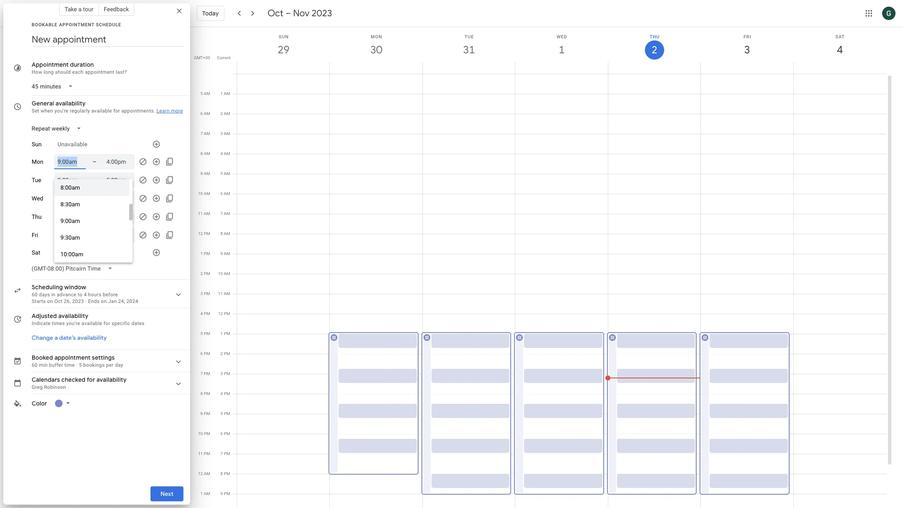 Task type: vqa. For each thing, say whether or not it's contained in the screenshot.


Task type: describe. For each thing, give the bounding box(es) containing it.
0 vertical spatial 4 pm
[[201, 312, 210, 316]]

ends
[[88, 299, 100, 304]]

general
[[32, 100, 54, 107]]

9:00am
[[60, 218, 80, 224]]

how
[[32, 69, 42, 75]]

1 horizontal spatial 4 pm
[[221, 392, 230, 396]]

12 am
[[198, 472, 210, 476]]

3 inside the fri 3
[[744, 43, 750, 57]]

day
[[115, 362, 123, 368]]

window
[[64, 284, 86, 291]]

bookable
[[32, 22, 58, 28]]

0 vertical spatial 1 pm
[[201, 251, 210, 256]]

you're for adjusted
[[66, 321, 80, 327]]

scheduling window 60 days in advance to 4 hours before starts on oct 26, 2023 · ends on jan 24, 2024
[[32, 284, 138, 304]]

specific
[[112, 321, 130, 327]]

0 vertical spatial 6 am
[[200, 111, 210, 116]]

for inside calendars checked for availability greg robinson
[[87, 376, 95, 384]]

start time on mondays list box
[[54, 179, 133, 263]]

1 horizontal spatial 1 pm
[[221, 332, 230, 336]]

1 vertical spatial 8 am
[[220, 231, 230, 236]]

should
[[55, 69, 71, 75]]

schedule
[[96, 22, 121, 28]]

3 am
[[220, 131, 230, 136]]

2 cell from the left
[[329, 74, 423, 508]]

1 inside wed 1
[[558, 43, 564, 57]]

bookable appointment schedule
[[32, 22, 121, 28]]

sat for sat 4
[[836, 34, 845, 40]]

color
[[32, 400, 47, 407]]

1 horizontal spatial 9 pm
[[221, 492, 230, 496]]

tue for tue
[[32, 177, 41, 183]]

oct – nov 2023
[[268, 8, 332, 19]]

current
[[217, 55, 231, 60]]

mon for mon
[[32, 158, 43, 165]]

8:00am
[[60, 184, 80, 191]]

0 vertical spatial 10 am
[[198, 191, 210, 196]]

0 vertical spatial 11
[[198, 211, 203, 216]]

regularly
[[70, 108, 90, 114]]

grid containing 29
[[193, 27, 893, 508]]

1 horizontal spatial 7 am
[[220, 211, 230, 216]]

take a tour button
[[59, 3, 99, 16]]

scheduling
[[32, 284, 63, 291]]

booked
[[32, 354, 53, 362]]

mon for mon 30
[[371, 34, 382, 40]]

0 vertical spatial 8 pm
[[201, 392, 210, 396]]

when
[[41, 108, 53, 114]]

Start time on Mondays text field
[[58, 157, 83, 167]]

1 vertical spatial 11 am
[[218, 291, 230, 296]]

appointment
[[59, 22, 94, 28]]

last?
[[116, 69, 127, 75]]

0 horizontal spatial 6 pm
[[201, 352, 210, 356]]

feedback button
[[99, 3, 134, 16]]

nov
[[293, 8, 310, 19]]

friday, november 3 element
[[738, 40, 757, 60]]

0 vertical spatial 5 pm
[[201, 332, 210, 336]]

11 pm
[[198, 452, 210, 456]]

take
[[65, 6, 77, 13]]

starts
[[32, 299, 46, 304]]

unavailable for sun
[[58, 141, 87, 148]]

each
[[72, 69, 83, 75]]

booked appointment settings 60 min buffer time · 5 bookings per day
[[32, 354, 123, 368]]

bookings
[[83, 362, 105, 368]]

4 am
[[220, 151, 230, 156]]

8:30am
[[60, 201, 80, 208]]

2024
[[126, 299, 138, 304]]

a for change
[[55, 334, 58, 342]]

saturday, november 4 element
[[831, 40, 850, 60]]

a for take
[[78, 6, 82, 13]]

8:30am option
[[54, 196, 129, 213]]

set
[[32, 108, 39, 114]]

30 column header
[[330, 27, 423, 74]]

2 on from the left
[[101, 299, 107, 304]]

0 vertical spatial 10
[[198, 191, 203, 196]]

Add title text field
[[32, 33, 183, 46]]

0 horizontal spatial 11 am
[[198, 211, 210, 216]]

1 horizontal spatial 2 pm
[[221, 352, 230, 356]]

calendars
[[32, 376, 60, 384]]

5 cell from the left
[[606, 74, 701, 508]]

0 vertical spatial 2023
[[312, 8, 332, 19]]

5 inside booked appointment settings 60 min buffer time · 5 bookings per day
[[79, 362, 82, 368]]

3 cell from the left
[[422, 74, 516, 508]]

per
[[106, 362, 114, 368]]

2 am
[[220, 111, 230, 116]]

2023 inside scheduling window 60 days in advance to 4 hours before starts on oct 26, 2023 · ends on jan 24, 2024
[[72, 299, 84, 304]]

· inside booked appointment settings 60 min buffer time · 5 bookings per day
[[76, 362, 78, 368]]

to
[[78, 292, 82, 298]]

31 column header
[[422, 27, 516, 74]]

0 vertical spatial 7 am
[[200, 131, 210, 136]]

1 vertical spatial 11
[[218, 291, 223, 296]]

10:00am
[[60, 251, 83, 258]]

sat 4
[[836, 34, 845, 57]]

before
[[103, 292, 118, 298]]

min
[[39, 362, 48, 368]]

checked
[[61, 376, 85, 384]]

tue for tue 31
[[465, 34, 474, 40]]

24,
[[118, 299, 125, 304]]

availability inside button
[[77, 334, 107, 342]]

1 vertical spatial 10 am
[[218, 271, 230, 276]]

jan
[[108, 299, 117, 304]]

29
[[277, 43, 289, 57]]

change
[[32, 334, 53, 342]]

thu 2
[[650, 34, 660, 57]]

2 inside thu 2
[[651, 43, 657, 57]]

wednesday, november 1 element
[[552, 40, 571, 60]]

appointment duration how long should each appointment last?
[[32, 61, 127, 75]]

appointment inside booked appointment settings 60 min buffer time · 5 bookings per day
[[54, 354, 90, 362]]

change a date's availability button
[[28, 330, 110, 345]]

0 vertical spatial oct
[[268, 8, 283, 19]]

1 horizontal spatial 1 am
[[220, 91, 230, 96]]

adjusted availability indicate times you're available for specific dates
[[32, 312, 145, 327]]

adjusted
[[32, 312, 57, 320]]

4 inside scheduling window 60 days in advance to 4 hours before starts on oct 26, 2023 · ends on jan 24, 2024
[[84, 292, 87, 298]]

available inside general availability set when you're regularly available for appointments. learn more
[[91, 108, 112, 114]]

dates
[[131, 321, 145, 327]]

wed for wed 1
[[557, 34, 567, 40]]

1 vertical spatial 7 pm
[[221, 452, 230, 456]]

1 horizontal spatial 12 pm
[[218, 312, 230, 316]]

4 column header
[[793, 27, 887, 74]]

available inside adjusted availability indicate times you're available for specific dates
[[82, 321, 102, 327]]

1 vertical spatial 6 am
[[220, 191, 230, 196]]

0 vertical spatial 12
[[198, 231, 203, 236]]

1 vertical spatial 5 pm
[[221, 412, 230, 416]]

mon 30
[[370, 34, 382, 57]]

1 horizontal spatial 5 am
[[220, 171, 230, 176]]

today button
[[197, 3, 224, 23]]

thu for thu
[[32, 214, 42, 220]]

date's
[[59, 334, 76, 342]]

availability inside adjusted availability indicate times you're available for specific dates
[[58, 312, 88, 320]]

hours
[[88, 292, 101, 298]]

1 vertical spatial 3 pm
[[221, 372, 230, 376]]

appointment
[[32, 61, 69, 68]]

1 vertical spatial 12
[[218, 312, 223, 316]]

9:30am option
[[54, 229, 129, 246]]

1 vertical spatial 8 pm
[[221, 472, 230, 476]]

9:30am
[[60, 234, 80, 241]]

indicate
[[32, 321, 50, 327]]

0 vertical spatial 7 pm
[[201, 372, 210, 376]]

fri for fri 3
[[744, 34, 751, 40]]

sun for sun
[[32, 141, 42, 148]]

0 vertical spatial 9 pm
[[201, 412, 210, 416]]

wed for wed
[[32, 195, 43, 202]]

1 vertical spatial 10
[[218, 271, 223, 276]]

wed 1
[[557, 34, 567, 57]]

thursday, november 2, today element
[[645, 40, 664, 60]]



Task type: locate. For each thing, give the bounding box(es) containing it.
1 vertical spatial oct
[[54, 299, 62, 304]]

1 vertical spatial available
[[82, 321, 102, 327]]

8:00am option
[[54, 179, 129, 196]]

1 horizontal spatial mon
[[371, 34, 382, 40]]

availability up regularly
[[56, 100, 86, 107]]

mon left start time on mondays "text box"
[[32, 158, 43, 165]]

thu left 9:00am
[[32, 214, 42, 220]]

0 vertical spatial 5 am
[[200, 91, 210, 96]]

· right time
[[76, 362, 78, 368]]

0 horizontal spatial wed
[[32, 195, 43, 202]]

0 horizontal spatial 9 am
[[200, 171, 210, 176]]

11
[[198, 211, 203, 216], [218, 291, 223, 296], [198, 452, 203, 456]]

availability down adjusted availability indicate times you're available for specific dates
[[77, 334, 107, 342]]

change a date's availability
[[32, 334, 107, 342]]

5
[[200, 91, 203, 96], [220, 171, 223, 176], [201, 332, 203, 336], [79, 362, 82, 368], [221, 412, 223, 416]]

sun 29
[[277, 34, 289, 57]]

a left tour
[[78, 6, 82, 13]]

– for mon
[[93, 158, 96, 165]]

row
[[234, 74, 887, 508]]

26,
[[64, 299, 71, 304]]

fri up friday, november 3 element
[[744, 34, 751, 40]]

availability down 26,
[[58, 312, 88, 320]]

days
[[39, 292, 50, 298]]

fri
[[744, 34, 751, 40], [32, 232, 38, 239]]

take a tour
[[65, 6, 93, 13]]

6
[[200, 111, 203, 116], [220, 191, 223, 196], [201, 352, 203, 356], [221, 432, 223, 436]]

6 am down 4 am
[[220, 191, 230, 196]]

0 horizontal spatial 8 am
[[200, 151, 210, 156]]

sat up saturday, november 4 element
[[836, 34, 845, 40]]

0 vertical spatial ·
[[85, 299, 87, 304]]

1 horizontal spatial 6 am
[[220, 191, 230, 196]]

9 pm
[[201, 412, 210, 416], [221, 492, 230, 496]]

you're up change a date's availability
[[66, 321, 80, 327]]

2 horizontal spatial for
[[113, 108, 120, 114]]

60 inside scheduling window 60 days in advance to 4 hours before starts on oct 26, 2023 · ends on jan 24, 2024
[[32, 292, 38, 298]]

4 inside sat 4
[[837, 43, 843, 57]]

a inside button
[[78, 6, 82, 13]]

10
[[198, 191, 203, 196], [218, 271, 223, 276], [198, 432, 203, 436]]

a left date's
[[55, 334, 58, 342]]

1 horizontal spatial 9 am
[[220, 251, 230, 256]]

learn
[[157, 108, 170, 114]]

60 left min
[[32, 362, 38, 368]]

sun up 29
[[279, 34, 289, 40]]

oct left nov
[[268, 8, 283, 19]]

1 horizontal spatial 6 pm
[[221, 432, 230, 436]]

10 pm
[[198, 432, 210, 436]]

– left nov
[[286, 8, 291, 19]]

1 vertical spatial 1 pm
[[221, 332, 230, 336]]

appointment down duration
[[85, 69, 114, 75]]

next
[[160, 490, 173, 498]]

general availability set when you're regularly available for appointments. learn more
[[32, 100, 183, 114]]

for left specific
[[104, 321, 110, 327]]

you're
[[54, 108, 68, 114], [66, 321, 80, 327]]

30
[[370, 43, 382, 57]]

1 vertical spatial sun
[[32, 141, 42, 148]]

0 horizontal spatial thu
[[32, 214, 42, 220]]

fri inside 3 column header
[[744, 34, 751, 40]]

cell
[[237, 74, 330, 508], [329, 74, 423, 508], [422, 74, 516, 508], [514, 74, 608, 508], [606, 74, 701, 508], [700, 74, 794, 508], [794, 74, 887, 508]]

available right regularly
[[91, 108, 112, 114]]

1 vertical spatial 6 pm
[[221, 432, 230, 436]]

appointment up time
[[54, 354, 90, 362]]

0 vertical spatial 60
[[32, 292, 38, 298]]

5 am down gmt+00
[[200, 91, 210, 96]]

mon inside mon 30
[[371, 34, 382, 40]]

1
[[558, 43, 564, 57], [220, 91, 223, 96], [201, 251, 203, 256], [221, 332, 223, 336], [200, 492, 203, 496]]

availability down per
[[97, 376, 127, 384]]

1 horizontal spatial 11 am
[[218, 291, 230, 296]]

7 pm
[[201, 372, 210, 376], [221, 452, 230, 456]]

sunday, october 29 element
[[274, 40, 293, 60]]

appointment
[[85, 69, 114, 75], [54, 354, 90, 362]]

2023 right nov
[[312, 8, 332, 19]]

6 am
[[200, 111, 210, 116], [220, 191, 230, 196]]

you're inside adjusted availability indicate times you're available for specific dates
[[66, 321, 80, 327]]

tue 31
[[463, 34, 475, 57]]

thu inside 2 column header
[[650, 34, 660, 40]]

robinson
[[44, 384, 66, 390]]

1 vertical spatial 7 am
[[220, 211, 230, 216]]

1 horizontal spatial tue
[[465, 34, 474, 40]]

duration
[[70, 61, 94, 68]]

0 horizontal spatial 10 am
[[198, 191, 210, 196]]

1 am up 2 am
[[220, 91, 230, 96]]

0 horizontal spatial 2023
[[72, 299, 84, 304]]

0 horizontal spatial 8 pm
[[201, 392, 210, 396]]

7 am
[[200, 131, 210, 136], [220, 211, 230, 216]]

tue
[[465, 34, 474, 40], [32, 177, 41, 183]]

6 cell from the left
[[700, 74, 794, 508]]

monday, october 30 element
[[367, 40, 386, 60]]

sat left 10:00am
[[32, 249, 40, 256]]

5 am down 4 am
[[220, 171, 230, 176]]

tuesday, october 31 element
[[460, 40, 479, 60]]

8 am
[[200, 151, 210, 156], [220, 231, 230, 236]]

0 vertical spatial sat
[[836, 34, 845, 40]]

End time on Tuesdays text field
[[106, 175, 131, 185]]

unavailable down 9:30am on the top of the page
[[58, 249, 87, 256]]

·
[[85, 299, 87, 304], [76, 362, 78, 368]]

unavailable up start time on mondays "text box"
[[58, 141, 87, 148]]

on down in at the bottom left of page
[[47, 299, 53, 304]]

wed up wednesday, november 1 element
[[557, 34, 567, 40]]

6 am left 2 am
[[200, 111, 210, 116]]

31
[[463, 43, 475, 57]]

2
[[651, 43, 657, 57], [220, 111, 223, 116], [201, 271, 203, 276], [221, 352, 223, 356]]

0 horizontal spatial for
[[87, 376, 95, 384]]

1 horizontal spatial 8 pm
[[221, 472, 230, 476]]

for left appointments.
[[113, 108, 120, 114]]

sun for sun 29
[[279, 34, 289, 40]]

1 horizontal spatial ·
[[85, 299, 87, 304]]

0 horizontal spatial sat
[[32, 249, 40, 256]]

sat for sat
[[32, 249, 40, 256]]

–
[[286, 8, 291, 19], [93, 158, 96, 165], [93, 177, 96, 183], [93, 195, 96, 202]]

0 horizontal spatial ·
[[76, 362, 78, 368]]

for inside adjusted availability indicate times you're available for specific dates
[[104, 321, 110, 327]]

thu for thu 2
[[650, 34, 660, 40]]

1 vertical spatial appointment
[[54, 354, 90, 362]]

sun inside sun 29
[[279, 34, 289, 40]]

1 horizontal spatial sat
[[836, 34, 845, 40]]

0 horizontal spatial 1 pm
[[201, 251, 210, 256]]

5 am
[[200, 91, 210, 96], [220, 171, 230, 176]]

1 horizontal spatial sun
[[279, 34, 289, 40]]

time
[[64, 362, 75, 368]]

0 vertical spatial 11 am
[[198, 211, 210, 216]]

sat inside 4 column header
[[836, 34, 845, 40]]

1 on from the left
[[47, 299, 53, 304]]

0 horizontal spatial sun
[[32, 141, 42, 148]]

0 vertical spatial mon
[[371, 34, 382, 40]]

2 vertical spatial 10
[[198, 432, 203, 436]]

0 vertical spatial 8 am
[[200, 151, 210, 156]]

1 vertical spatial fri
[[32, 232, 38, 239]]

you're for general
[[54, 108, 68, 114]]

0 horizontal spatial 6 am
[[200, 111, 210, 116]]

buffer
[[49, 362, 63, 368]]

1 cell from the left
[[237, 74, 330, 508]]

1 horizontal spatial a
[[78, 6, 82, 13]]

for inside general availability set when you're regularly available for appointments. learn more
[[113, 108, 120, 114]]

0 vertical spatial available
[[91, 108, 112, 114]]

0 vertical spatial for
[[113, 108, 120, 114]]

0 horizontal spatial 3 pm
[[201, 291, 210, 296]]

calendars checked for availability greg robinson
[[32, 376, 127, 390]]

– right start time on mondays "text box"
[[93, 158, 96, 165]]

0 vertical spatial 9 am
[[200, 171, 210, 176]]

wed inside "1" column header
[[557, 34, 567, 40]]

oct down in at the bottom left of page
[[54, 299, 62, 304]]

settings
[[92, 354, 115, 362]]

appointments.
[[121, 108, 155, 114]]

End time on Mondays text field
[[106, 157, 131, 167]]

10 am
[[198, 191, 210, 196], [218, 271, 230, 276]]

0 vertical spatial 12 pm
[[198, 231, 210, 236]]

0 vertical spatial you're
[[54, 108, 68, 114]]

12
[[198, 231, 203, 236], [218, 312, 223, 316], [198, 472, 203, 476]]

3 column header
[[701, 27, 794, 74]]

4 cell from the left
[[514, 74, 608, 508]]

next button
[[150, 484, 183, 504]]

– for wed
[[93, 195, 96, 202]]

2 vertical spatial for
[[87, 376, 95, 384]]

1 60 from the top
[[32, 292, 38, 298]]

0 vertical spatial 3 pm
[[201, 291, 210, 296]]

3 pm
[[201, 291, 210, 296], [221, 372, 230, 376]]

7 cell from the left
[[794, 74, 887, 508]]

1 am
[[220, 91, 230, 96], [200, 492, 210, 496]]

in
[[51, 292, 55, 298]]

learn more link
[[157, 108, 183, 114]]

2023 down 'to'
[[72, 299, 84, 304]]

availability
[[56, 100, 86, 107], [58, 312, 88, 320], [77, 334, 107, 342], [97, 376, 127, 384]]

more
[[171, 108, 183, 114]]

0 vertical spatial a
[[78, 6, 82, 13]]

1 vertical spatial 60
[[32, 362, 38, 368]]

availability inside general availability set when you're regularly available for appointments. learn more
[[56, 100, 86, 107]]

mon up 30
[[371, 34, 382, 40]]

unavailable for sat
[[58, 249, 87, 256]]

Start time on Tuesdays text field
[[58, 175, 83, 185]]

0 horizontal spatial 5 am
[[200, 91, 210, 96]]

1 horizontal spatial thu
[[650, 34, 660, 40]]

0 vertical spatial unavailable
[[58, 141, 87, 148]]

sun down set
[[32, 141, 42, 148]]

fri for fri
[[32, 232, 38, 239]]

greg
[[32, 384, 43, 390]]

2 column header
[[608, 27, 701, 74]]

for
[[113, 108, 120, 114], [104, 321, 110, 327], [87, 376, 95, 384]]

1 vertical spatial tue
[[32, 177, 41, 183]]

1 vertical spatial for
[[104, 321, 110, 327]]

availability inside calendars checked for availability greg robinson
[[97, 376, 127, 384]]

1 am down "12 am"
[[200, 492, 210, 496]]

· inside scheduling window 60 days in advance to 4 hours before starts on oct 26, 2023 · ends on jan 24, 2024
[[85, 299, 87, 304]]

tue inside tue 31
[[465, 34, 474, 40]]

1 column header
[[515, 27, 608, 74]]

· left ends
[[85, 299, 87, 304]]

feedback
[[104, 6, 129, 13]]

times
[[52, 321, 65, 327]]

1 horizontal spatial 8 am
[[220, 231, 230, 236]]

0 horizontal spatial 7 am
[[200, 131, 210, 136]]

60 inside booked appointment settings 60 min buffer time · 5 bookings per day
[[32, 362, 38, 368]]

0 vertical spatial wed
[[557, 34, 567, 40]]

2 60 from the top
[[32, 362, 38, 368]]

am
[[204, 91, 210, 96], [224, 91, 230, 96], [204, 111, 210, 116], [224, 111, 230, 116], [204, 131, 210, 136], [224, 131, 230, 136], [204, 151, 210, 156], [224, 151, 230, 156], [204, 171, 210, 176], [224, 171, 230, 176], [204, 191, 210, 196], [224, 191, 230, 196], [204, 211, 210, 216], [224, 211, 230, 216], [224, 231, 230, 236], [224, 251, 230, 256], [224, 271, 230, 276], [224, 291, 230, 296], [204, 472, 210, 476], [204, 492, 210, 496]]

1 vertical spatial thu
[[32, 214, 42, 220]]

for down bookings
[[87, 376, 95, 384]]

you're inside general availability set when you're regularly available for appointments. learn more
[[54, 108, 68, 114]]

0 horizontal spatial 5 pm
[[201, 332, 210, 336]]

0 horizontal spatial 12 pm
[[198, 231, 210, 236]]

wed left '8:30am'
[[32, 195, 43, 202]]

gmt+00
[[194, 55, 210, 60]]

– up 8:30am option
[[93, 177, 96, 183]]

5 pm
[[201, 332, 210, 336], [221, 412, 230, 416]]

2 vertical spatial 12
[[198, 472, 203, 476]]

on left "jan"
[[101, 299, 107, 304]]

thu up thursday, november 2, today element
[[650, 34, 660, 40]]

0 vertical spatial 6 pm
[[201, 352, 210, 356]]

fri 3
[[744, 34, 751, 57]]

1 vertical spatial mon
[[32, 158, 43, 165]]

a
[[78, 6, 82, 13], [55, 334, 58, 342]]

1 vertical spatial wed
[[32, 195, 43, 202]]

8 pm
[[201, 392, 210, 396], [221, 472, 230, 476]]

fri left 9:30am on the top of the page
[[32, 232, 38, 239]]

oct inside scheduling window 60 days in advance to 4 hours before starts on oct 26, 2023 · ends on jan 24, 2024
[[54, 299, 62, 304]]

tour
[[83, 6, 93, 13]]

60 up starts
[[32, 292, 38, 298]]

8 pm up 10 pm
[[201, 392, 210, 396]]

today
[[202, 10, 219, 17]]

tue left start time on tuesdays text box
[[32, 177, 41, 183]]

0 horizontal spatial 2 pm
[[201, 271, 210, 276]]

tue up the 31
[[465, 34, 474, 40]]

1 vertical spatial you're
[[66, 321, 80, 327]]

1 vertical spatial 1 am
[[200, 492, 210, 496]]

0 vertical spatial 2 pm
[[201, 271, 210, 276]]

1 horizontal spatial oct
[[268, 8, 283, 19]]

2 unavailable from the top
[[58, 249, 87, 256]]

advance
[[57, 292, 76, 298]]

sat
[[836, 34, 845, 40], [32, 249, 40, 256]]

– for tue
[[93, 177, 96, 183]]

long
[[44, 69, 54, 75]]

0 horizontal spatial mon
[[32, 158, 43, 165]]

0 horizontal spatial fri
[[32, 232, 38, 239]]

29 column header
[[237, 27, 330, 74]]

0 horizontal spatial oct
[[54, 299, 62, 304]]

2 vertical spatial 11
[[198, 452, 203, 456]]

available down ends
[[82, 321, 102, 327]]

wed
[[557, 34, 567, 40], [32, 195, 43, 202]]

10:00am option
[[54, 246, 129, 263]]

– up 9:00am option
[[93, 195, 96, 202]]

1 horizontal spatial for
[[104, 321, 110, 327]]

appointment inside "appointment duration how long should each appointment last?"
[[85, 69, 114, 75]]

grid
[[193, 27, 893, 508]]

a inside button
[[55, 334, 58, 342]]

1 unavailable from the top
[[58, 141, 87, 148]]

9
[[200, 171, 203, 176], [220, 251, 223, 256], [201, 412, 203, 416], [221, 492, 223, 496]]

you're right when
[[54, 108, 68, 114]]

2 pm
[[201, 271, 210, 276], [221, 352, 230, 356]]

9:00am option
[[54, 213, 129, 229]]

12 pm
[[198, 231, 210, 236], [218, 312, 230, 316]]

1 horizontal spatial on
[[101, 299, 107, 304]]

8 pm right "12 am"
[[221, 472, 230, 476]]

1 vertical spatial 9 am
[[220, 251, 230, 256]]

None field
[[28, 79, 80, 94], [28, 121, 88, 136], [28, 261, 119, 276], [28, 79, 80, 94], [28, 121, 88, 136], [28, 261, 119, 276]]

7
[[200, 131, 203, 136], [220, 211, 223, 216], [201, 372, 203, 376], [221, 452, 223, 456]]

0 vertical spatial sun
[[279, 34, 289, 40]]



